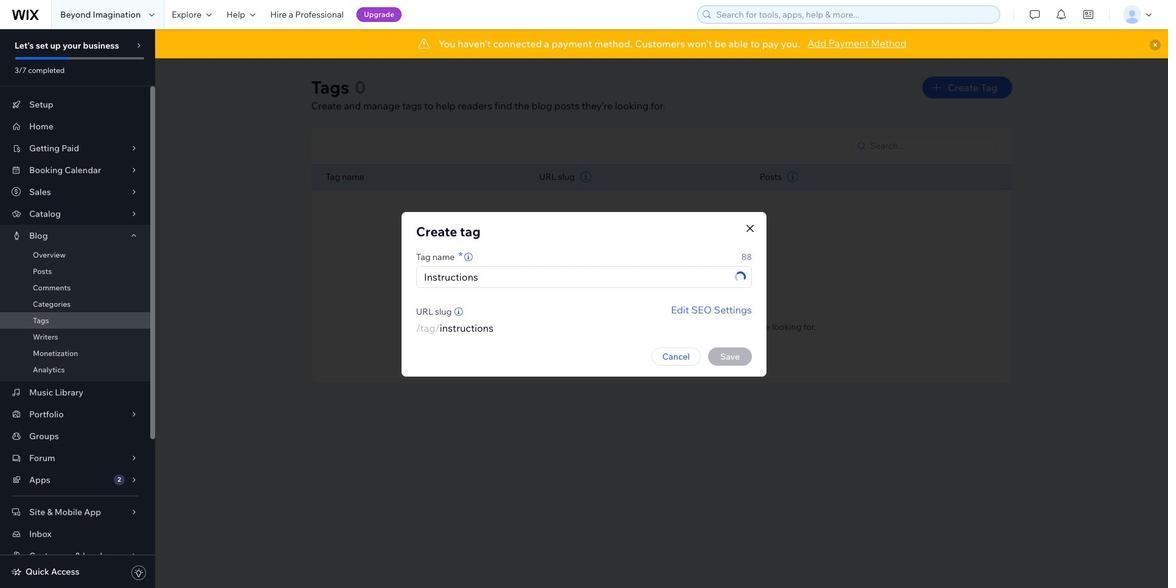Task type: locate. For each thing, give the bounding box(es) containing it.
Search for tools, apps, help & more... field
[[713, 6, 996, 23]]

alert
[[155, 29, 1168, 58]]

sidebar element
[[0, 29, 155, 589]]



Task type: vqa. For each thing, say whether or not it's contained in the screenshot.
Search for tools, apps, help & more... field
yes



Task type: describe. For each thing, give the bounding box(es) containing it.
Search... field
[[867, 138, 993, 155]]

e.g., Brunch-spots, How-tos, Technology field
[[420, 267, 731, 288]]



